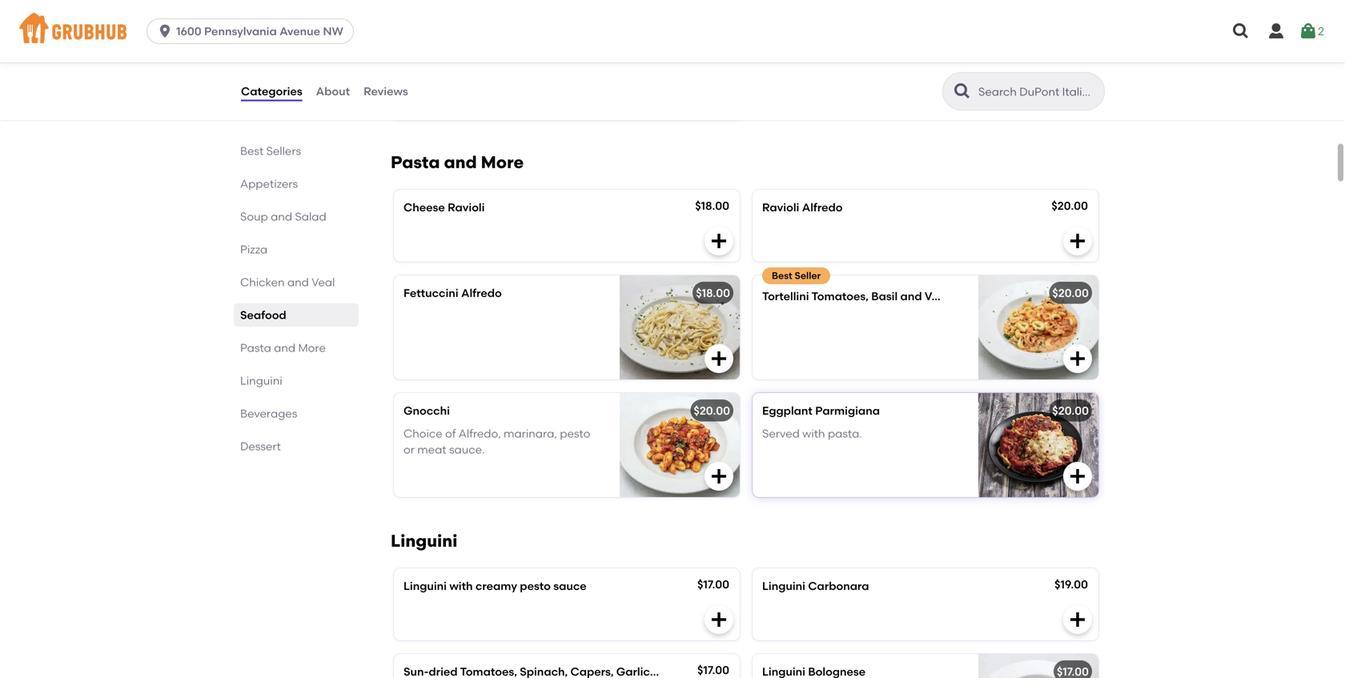 Task type: vqa. For each thing, say whether or not it's contained in the screenshot.
"$17.00" button
yes



Task type: locate. For each thing, give the bounding box(es) containing it.
tomatoes,
[[812, 290, 869, 303]]

2 vertical spatial pasta
[[240, 341, 271, 355]]

1 horizontal spatial alfredo
[[802, 201, 843, 214]]

0 vertical spatial with
[[648, 72, 671, 86]]

linguini carbonara
[[763, 580, 870, 593]]

chicken
[[240, 276, 285, 289]]

svg image inside 2 button
[[1300, 22, 1319, 41]]

tortellini
[[763, 290, 810, 303]]

ravioli right cheese
[[448, 201, 485, 214]]

best seller tortellini tomatoes, basil and vodka cream sauce
[[763, 270, 1038, 303]]

1 horizontal spatial more
[[481, 152, 524, 173]]

about
[[316, 84, 350, 98]]

alfredo right fettuccini in the left of the page
[[461, 286, 502, 300]]

1 horizontal spatial served
[[763, 427, 800, 440]]

1 vertical spatial served
[[763, 427, 800, 440]]

pasta
[[404, 88, 435, 102], [391, 152, 440, 173], [240, 341, 271, 355]]

0 vertical spatial $18.00
[[696, 199, 730, 213]]

pesto right marinara,
[[560, 427, 591, 440]]

0 vertical spatial pasta
[[404, 88, 435, 102]]

alfredo up seller
[[802, 201, 843, 214]]

0 horizontal spatial best
[[240, 144, 264, 158]]

pesto left sauce
[[520, 580, 551, 593]]

with down eggplant parmigiana
[[803, 427, 826, 440]]

with inside the "with spinach, tomatoes and capers. served with pasta marinara"
[[648, 72, 671, 86]]

best
[[240, 144, 264, 158], [772, 270, 793, 282]]

served down eggplant
[[763, 427, 800, 440]]

svg image
[[1267, 22, 1287, 41], [1300, 22, 1319, 41], [157, 23, 173, 39], [710, 232, 729, 251], [1069, 232, 1088, 251], [1069, 349, 1088, 369], [710, 467, 729, 486], [1069, 467, 1088, 486], [710, 610, 729, 630]]

0 vertical spatial $17.00
[[698, 578, 730, 592]]

$17.00
[[698, 578, 730, 592], [698, 664, 730, 677]]

1 horizontal spatial pesto
[[560, 427, 591, 440]]

2 horizontal spatial svg image
[[1232, 22, 1251, 41]]

1 horizontal spatial ravioli
[[763, 201, 800, 214]]

pasta and more up cheese ravioli in the top left of the page
[[391, 152, 524, 173]]

or
[[404, 443, 415, 457]]

0 vertical spatial pasta and more
[[391, 152, 524, 173]]

sauce.
[[449, 443, 485, 457]]

sellers
[[266, 144, 301, 158]]

1 horizontal spatial with
[[648, 72, 671, 86]]

1 vertical spatial svg image
[[710, 349, 729, 369]]

beverages
[[240, 407, 297, 421]]

Search DuPont Italian Kitchen search field
[[977, 84, 1100, 99]]

categories button
[[240, 62, 303, 120]]

with for served with pasta.
[[803, 427, 826, 440]]

served
[[608, 72, 645, 86], [763, 427, 800, 440]]

pasta up cheese
[[391, 152, 440, 173]]

0 vertical spatial served
[[608, 72, 645, 86]]

0 horizontal spatial pasta and more
[[240, 341, 326, 355]]

1 vertical spatial pesto
[[520, 580, 551, 593]]

1 horizontal spatial best
[[772, 270, 793, 282]]

0 horizontal spatial svg image
[[710, 349, 729, 369]]

more up cheese ravioli in the top left of the page
[[481, 152, 524, 173]]

best up tortellini in the top of the page
[[772, 270, 793, 282]]

0 horizontal spatial pesto
[[520, 580, 551, 593]]

$19.00
[[1055, 578, 1089, 592]]

with down main navigation navigation
[[648, 72, 671, 86]]

ravioli
[[448, 201, 485, 214], [763, 201, 800, 214]]

with
[[404, 72, 429, 86]]

categories
[[241, 84, 303, 98]]

1 vertical spatial $18.00
[[696, 286, 731, 300]]

1600
[[176, 24, 202, 38]]

and up cheese ravioli in the top left of the page
[[444, 152, 477, 173]]

with
[[648, 72, 671, 86], [803, 427, 826, 440], [450, 580, 473, 593]]

pasta.
[[828, 427, 863, 440]]

pasta and more
[[391, 152, 524, 173], [240, 341, 326, 355]]

1 vertical spatial alfredo
[[461, 286, 502, 300]]

$17.00 button
[[394, 655, 740, 679]]

pizza
[[240, 243, 268, 256]]

pasta down with
[[404, 88, 435, 102]]

ravioli up seller
[[763, 201, 800, 214]]

2 ravioli from the left
[[763, 201, 800, 214]]

vodka
[[925, 290, 960, 303]]

choice of alfredo, marinara, pesto or meat sauce.
[[404, 427, 591, 457]]

1 vertical spatial pasta and more
[[240, 341, 326, 355]]

alfredo,
[[459, 427, 501, 440]]

0 horizontal spatial with
[[450, 580, 473, 593]]

1 vertical spatial with
[[803, 427, 826, 440]]

svg image
[[1232, 22, 1251, 41], [710, 349, 729, 369], [1069, 610, 1088, 630]]

alfredo for ravioli alfredo
[[802, 201, 843, 214]]

$20.00
[[1052, 199, 1089, 213], [1053, 286, 1090, 300], [694, 404, 731, 418], [1053, 404, 1090, 418]]

1 vertical spatial $17.00
[[698, 664, 730, 677]]

2 $17.00 from the top
[[698, 664, 730, 677]]

1 horizontal spatial svg image
[[1069, 610, 1088, 630]]

chicken and veal
[[240, 276, 335, 289]]

$17.00 inside button
[[698, 664, 730, 677]]

soup
[[240, 210, 268, 224]]

and right basil
[[901, 290, 923, 303]]

$27.00
[[696, 48, 730, 61]]

0 vertical spatial best
[[240, 144, 264, 158]]

pesto
[[560, 427, 591, 440], [520, 580, 551, 593]]

cream
[[963, 290, 1001, 303]]

cheese
[[404, 201, 445, 214]]

linguini
[[240, 374, 283, 388], [391, 531, 458, 552], [404, 580, 447, 593], [763, 580, 806, 593]]

0 vertical spatial alfredo
[[802, 201, 843, 214]]

alfredo
[[802, 201, 843, 214], [461, 286, 502, 300]]

best left 'sellers'
[[240, 144, 264, 158]]

0 vertical spatial svg image
[[1232, 22, 1251, 41]]

2 vertical spatial with
[[450, 580, 473, 593]]

pasta and more down seafood
[[240, 341, 326, 355]]

and
[[538, 72, 560, 86], [444, 152, 477, 173], [271, 210, 292, 224], [288, 276, 309, 289], [901, 290, 923, 303], [274, 341, 296, 355]]

0 horizontal spatial alfredo
[[461, 286, 502, 300]]

1 vertical spatial more
[[298, 341, 326, 355]]

cheese ravioli
[[404, 201, 485, 214]]

2 vertical spatial svg image
[[1069, 610, 1088, 630]]

and inside the "with spinach, tomatoes and capers. served with pasta marinara"
[[538, 72, 560, 86]]

soup and salad
[[240, 210, 327, 224]]

1 ravioli from the left
[[448, 201, 485, 214]]

main navigation navigation
[[0, 0, 1346, 62]]

capers.
[[562, 72, 605, 86]]

salmon
[[443, 49, 485, 63]]

with for linguini with creamy pesto sauce
[[450, 580, 473, 593]]

and down seafood
[[274, 341, 296, 355]]

$18.00
[[696, 199, 730, 213], [696, 286, 731, 300]]

0 horizontal spatial served
[[608, 72, 645, 86]]

best inside best seller tortellini tomatoes, basil and vodka cream sauce
[[772, 270, 793, 282]]

2 horizontal spatial with
[[803, 427, 826, 440]]

with spinach, tomatoes and capers. served with pasta marinara
[[404, 72, 671, 102]]

pasta down seafood
[[240, 341, 271, 355]]

1600 pennsylvania avenue nw
[[176, 24, 344, 38]]

gnocchi image
[[620, 393, 740, 497]]

svg image for linguini carbonara
[[1069, 610, 1088, 630]]

served with pasta.
[[763, 427, 863, 440]]

tomatoes
[[482, 72, 535, 86]]

spinach,
[[432, 72, 479, 86]]

0 horizontal spatial ravioli
[[448, 201, 485, 214]]

and left capers.
[[538, 72, 560, 86]]

of
[[445, 427, 456, 440]]

svg image inside 1600 pennsylvania avenue nw button
[[157, 23, 173, 39]]

served right capers.
[[608, 72, 645, 86]]

linguini bolognese image
[[979, 655, 1099, 679]]

0 vertical spatial pesto
[[560, 427, 591, 440]]

1 vertical spatial best
[[772, 270, 793, 282]]

more
[[481, 152, 524, 173], [298, 341, 326, 355]]

more down veal
[[298, 341, 326, 355]]

with left "creamy"
[[450, 580, 473, 593]]

appetizers
[[240, 177, 298, 191]]

creamy
[[476, 580, 517, 593]]



Task type: describe. For each thing, give the bounding box(es) containing it.
sauce
[[1003, 290, 1038, 303]]

0 horizontal spatial more
[[298, 341, 326, 355]]

eggplant parmigiana image
[[979, 393, 1099, 497]]

veal
[[312, 276, 335, 289]]

linguini with creamy pesto sauce
[[404, 580, 587, 593]]

and inside best seller tortellini tomatoes, basil and vodka cream sauce
[[901, 290, 923, 303]]

pasta inside the "with spinach, tomatoes and capers. served with pasta marinara"
[[404, 88, 435, 102]]

tortellini tomatoes, basil and vodka cream sauce image
[[979, 276, 1099, 380]]

parmigiana
[[816, 404, 880, 418]]

svg image inside main navigation navigation
[[1232, 22, 1251, 41]]

meat
[[418, 443, 447, 457]]

1 vertical spatial pasta
[[391, 152, 440, 173]]

fettuccini alfredo
[[404, 286, 502, 300]]

search icon image
[[953, 82, 973, 101]]

salad
[[295, 210, 327, 224]]

2
[[1319, 24, 1325, 38]]

1 horizontal spatial pasta and more
[[391, 152, 524, 173]]

svg image for fettuccini alfredo
[[710, 349, 729, 369]]

marinara,
[[504, 427, 557, 440]]

1600 pennsylvania avenue nw button
[[147, 18, 360, 44]]

grilled
[[404, 49, 440, 63]]

about button
[[315, 62, 351, 120]]

reviews
[[364, 84, 408, 98]]

served inside the "with spinach, tomatoes and capers. served with pasta marinara"
[[608, 72, 645, 86]]

ravioli alfredo
[[763, 201, 843, 214]]

best for seller
[[772, 270, 793, 282]]

1 $17.00 from the top
[[698, 578, 730, 592]]

pennsylvania
[[204, 24, 277, 38]]

gnocchi
[[404, 404, 450, 418]]

eggplant
[[763, 404, 813, 418]]

fettuccini
[[404, 286, 459, 300]]

best for sellers
[[240, 144, 264, 158]]

best sellers
[[240, 144, 301, 158]]

seller
[[795, 270, 821, 282]]

reviews button
[[363, 62, 409, 120]]

and right soup
[[271, 210, 292, 224]]

pesto inside choice of alfredo, marinara, pesto or meat sauce.
[[560, 427, 591, 440]]

sauce
[[554, 580, 587, 593]]

0 vertical spatial more
[[481, 152, 524, 173]]

alfredo for fettuccini alfredo
[[461, 286, 502, 300]]

grilled salmon
[[404, 49, 485, 63]]

eggplant parmigiana
[[763, 404, 880, 418]]

seafood
[[240, 308, 287, 322]]

and left veal
[[288, 276, 309, 289]]

marinara
[[438, 88, 487, 102]]

nw
[[323, 24, 344, 38]]

choice
[[404, 427, 443, 440]]

fettuccini alfredo image
[[620, 276, 740, 380]]

basil
[[872, 290, 898, 303]]

dessert
[[240, 440, 281, 453]]

2 button
[[1300, 17, 1325, 46]]

avenue
[[280, 24, 320, 38]]

carbonara
[[809, 580, 870, 593]]



